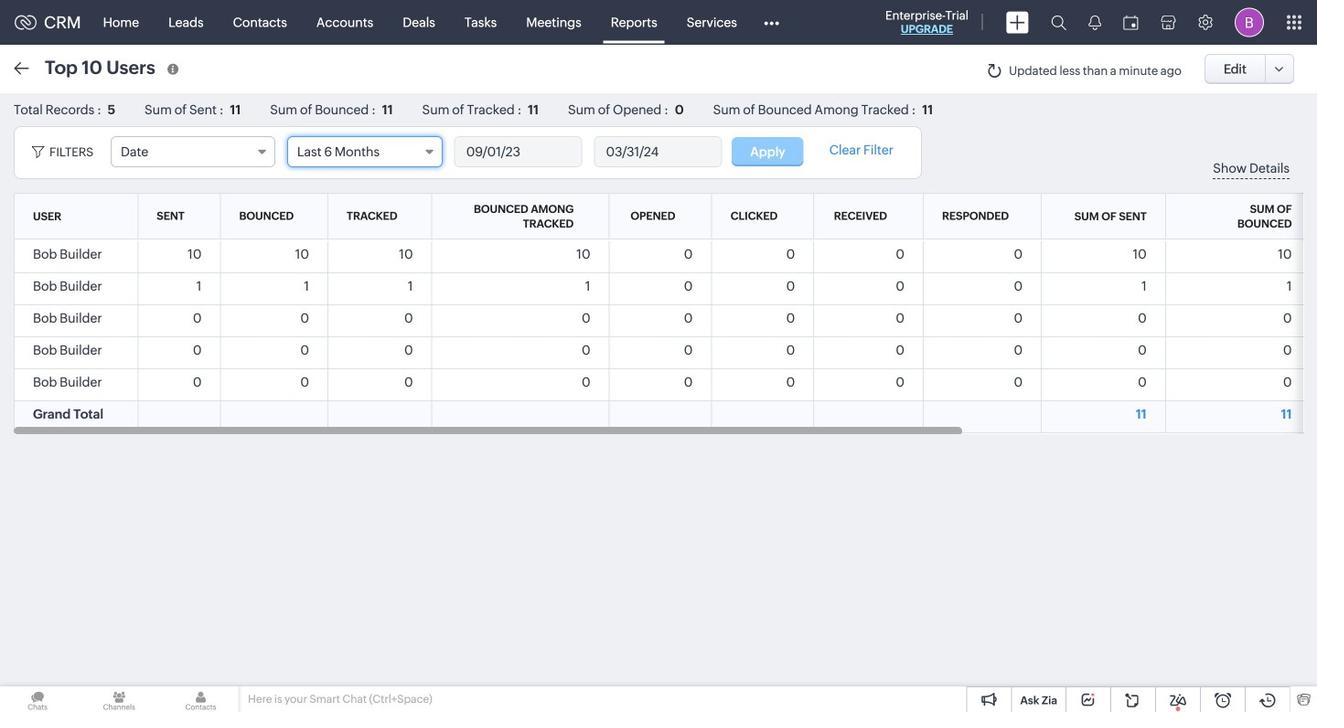 Task type: vqa. For each thing, say whether or not it's contained in the screenshot.
Signals image
yes



Task type: locate. For each thing, give the bounding box(es) containing it.
None field
[[111, 136, 275, 167], [287, 136, 443, 167], [111, 136, 275, 167], [287, 136, 443, 167]]

logo image
[[15, 15, 37, 30]]

search element
[[1040, 0, 1078, 45]]

signals element
[[1078, 0, 1113, 45]]

profile element
[[1224, 0, 1275, 44]]

MM/DD/YY text field
[[455, 137, 582, 167]]

contacts image
[[163, 687, 238, 713]]

profile image
[[1235, 8, 1264, 37]]

channels image
[[82, 687, 157, 713]]

signals image
[[1089, 15, 1102, 30]]



Task type: describe. For each thing, give the bounding box(es) containing it.
MM/DD/YY text field
[[595, 137, 721, 167]]

Other Modules field
[[752, 8, 791, 37]]

create menu image
[[1006, 11, 1029, 33]]

chats image
[[0, 687, 75, 713]]

create menu element
[[995, 0, 1040, 44]]

search image
[[1051, 15, 1067, 30]]

calendar image
[[1123, 15, 1139, 30]]



